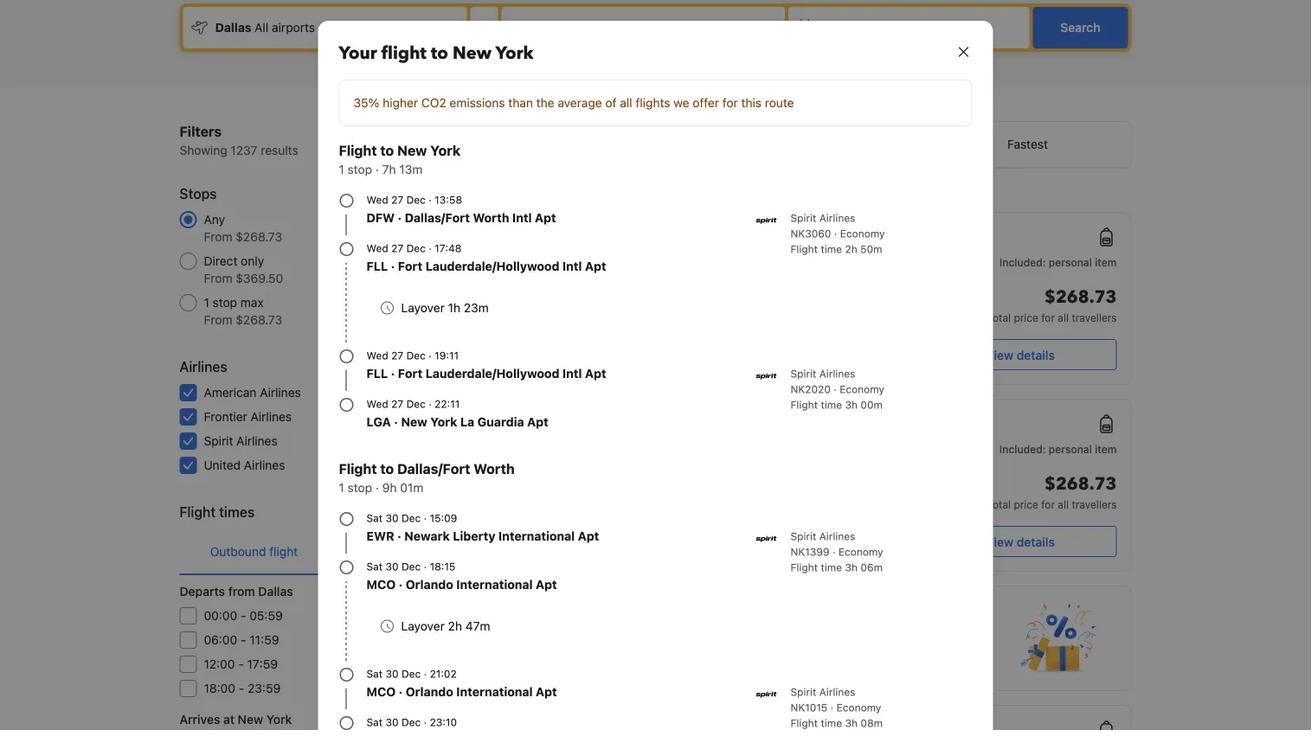Task type: locate. For each thing, give the bounding box(es) containing it.
12:00
[[204, 657, 235, 672]]

flight down "35%"
[[339, 142, 377, 159]]

wed inside wed 27 dec · 19:11 fll · fort lauderdale/hollywood intl apt
[[367, 350, 388, 362]]

1 vertical spatial view details button
[[924, 526, 1117, 557]]

results
[[261, 143, 298, 158]]

$268.73 total price for all travellers
[[987, 286, 1117, 324], [987, 473, 1117, 511]]

view details button
[[924, 339, 1117, 370], [924, 526, 1117, 557]]

spirit inside spirit airlines nk3060 · economy flight time 2h 50m
[[791, 212, 817, 224]]

· left 7h
[[376, 162, 379, 177]]

airlines inside spirit airlines nk3060 · economy flight time 2h 50m
[[819, 212, 856, 224]]

2 vertical spatial international
[[456, 685, 533, 699]]

0 vertical spatial from
[[204, 230, 232, 244]]

2 sat from the top
[[367, 561, 383, 573]]

dec inside sat 30 dec · 18:15 mco · orlando international apt
[[402, 561, 421, 573]]

1 fll from the top
[[367, 259, 388, 274]]

0 vertical spatial international
[[499, 529, 575, 544]]

economy inside spirit airlines nk1399 · economy flight time 3h 06m
[[839, 546, 884, 558]]

wed down 7h
[[367, 194, 388, 206]]

flight for your
[[381, 42, 427, 65]]

any
[[204, 213, 225, 227]]

2 details from the top
[[1017, 535, 1055, 549]]

new left la
[[401, 415, 427, 429]]

0 vertical spatial $268.73 total price for all travellers
[[987, 286, 1117, 324]]

2 wed from the top
[[367, 242, 388, 254]]

0 vertical spatial travellers
[[1072, 312, 1117, 324]]

york down co2
[[430, 142, 461, 159]]

2 3h from the top
[[845, 562, 858, 574]]

18:15
[[430, 561, 456, 573]]

0 horizontal spatial lga
[[367, 415, 391, 429]]

to for dallas/fort
[[380, 461, 394, 477]]

1 personal from the top
[[1049, 256, 1092, 268]]

3h left 00m
[[845, 399, 858, 411]]

orlando
[[406, 578, 453, 592], [406, 685, 453, 699]]

0 vertical spatial intl
[[512, 211, 532, 225]]

airlines inside spirit airlines nk1399 · economy flight time 3h 06m
[[819, 531, 856, 543]]

1 vertical spatial spirit airlines image
[[756, 685, 777, 705]]

1 price from the top
[[1014, 312, 1039, 324]]

1 inside flight to new york 1 stop · 7h 13m
[[339, 162, 344, 177]]

· right nk1015
[[831, 702, 834, 714]]

1 horizontal spatial lga
[[832, 249, 852, 261]]

-
[[241, 609, 246, 623], [241, 633, 246, 647], [238, 657, 244, 672], [239, 682, 244, 696]]

19:11
[[435, 350, 459, 362]]

stop left max
[[213, 296, 237, 310]]

1 vertical spatial 22:11
[[435, 398, 460, 410]]

- for 00:00
[[241, 609, 246, 623]]

international inside sat 30 dec · 18:15 mco · orlando international apt
[[456, 578, 533, 592]]

flight left 'times'
[[180, 504, 216, 521]]

all
[[620, 96, 632, 110], [1058, 312, 1069, 324], [1058, 499, 1069, 511]]

0 horizontal spatial 2h
[[448, 619, 462, 634]]

sat left 23:10
[[367, 717, 383, 729]]

1 vertical spatial lga
[[367, 415, 391, 429]]

· up wed 27 dec · 22:11 lga · new york la guardia apt
[[391, 367, 395, 381]]

economy for fort lauderdale/hollywood intl apt
[[840, 228, 885, 240]]

30
[[386, 512, 399, 525], [386, 561, 399, 573], [386, 668, 399, 680], [386, 717, 399, 729]]

1 vertical spatial personal
[[1049, 443, 1092, 455]]

american
[[204, 386, 257, 400]]

2 mco from the top
[[367, 685, 396, 699]]

2 vertical spatial 1
[[339, 481, 344, 495]]

2 vertical spatial 3h
[[845, 718, 858, 730]]

flight right your
[[381, 42, 427, 65]]

0 vertical spatial dallas/fort
[[405, 211, 470, 225]]

dec inside wed 27 dec · 17:48 fll · fort lauderdale/hollywood intl apt
[[406, 242, 426, 254]]

flight up ewr
[[339, 461, 377, 477]]

1 vertical spatial $268.73 total price for all travellers
[[987, 473, 1117, 511]]

dec for sat 30 dec · 21:02 mco · orlando international apt
[[402, 668, 421, 680]]

mco for sat 30 dec · 18:15 mco · orlando international apt
[[367, 578, 396, 592]]

2 vertical spatial for
[[1042, 499, 1055, 511]]

orlando inside sat 30 dec · 21:02 mco · orlando international apt
[[406, 685, 453, 699]]

· down 13m
[[398, 211, 402, 225]]

time down nk1399
[[821, 562, 842, 574]]

included: personal item for first view details button from the bottom
[[1000, 443, 1117, 455]]

any from $268.73
[[204, 213, 282, 244]]

· up the return flight
[[397, 529, 401, 544]]

3 time from the top
[[821, 562, 842, 574]]

1 vertical spatial from
[[204, 271, 232, 286]]

3h inside spirit airlines nk1015 · economy flight time 3h 08m
[[845, 718, 858, 730]]

1 sat from the top
[[367, 512, 383, 525]]

time down nk2020
[[821, 399, 842, 411]]

time for orlando international apt
[[821, 562, 842, 574]]

to up 9h
[[380, 461, 394, 477]]

2 vertical spatial spirit airlines
[[527, 544, 592, 556]]

tab list
[[180, 530, 477, 577]]

economy
[[840, 228, 885, 240], [840, 383, 885, 396], [839, 546, 884, 558], [837, 702, 882, 714]]

dfw
[[367, 211, 395, 225], [582, 249, 606, 261]]

price
[[1014, 312, 1039, 324], [1014, 499, 1039, 511]]

0 horizontal spatial 1237
[[231, 143, 258, 158]]

30 left 21:02
[[386, 668, 399, 680]]

flight down nk1015
[[791, 718, 818, 730]]

international up 132
[[456, 578, 533, 592]]

at
[[223, 713, 235, 727]]

2 fll from the top
[[367, 367, 388, 381]]

fort inside wed 27 dec · 19:11 fll · fort lauderdale/hollywood intl apt
[[398, 367, 423, 381]]

dec for wed 27 dec · 17:48 fll · fort lauderdale/hollywood intl apt
[[406, 242, 426, 254]]

sat down return
[[367, 561, 383, 573]]

0 vertical spatial 2h
[[845, 243, 858, 255]]

27 right '.'
[[861, 249, 873, 261]]

international down 506
[[456, 685, 533, 699]]

1 left 9h
[[339, 481, 344, 495]]

mco inside sat 30 dec · 18:15 mco · orlando international apt
[[367, 578, 396, 592]]

2 view from the top
[[986, 535, 1014, 549]]

time inside spirit airlines nk1399 · economy flight time 3h 06m
[[821, 562, 842, 574]]

lauderdale/hollywood inside wed 27 dec · 19:11 fll · fort lauderdale/hollywood intl apt
[[426, 367, 560, 381]]

2 from from the top
[[204, 271, 232, 286]]

27 down 7h
[[391, 194, 404, 206]]

1 fort from the top
[[398, 259, 423, 274]]

2 vertical spatial to
[[380, 461, 394, 477]]

orlando for sat 30 dec · 21:02 mco · orlando international apt
[[406, 685, 453, 699]]

flight
[[381, 42, 427, 65], [269, 545, 298, 559], [409, 545, 437, 559]]

search
[[1061, 20, 1101, 35]]

1 3h from the top
[[845, 399, 858, 411]]

0 vertical spatial price
[[1014, 312, 1039, 324]]

3h for york
[[845, 399, 858, 411]]

new right at
[[238, 713, 263, 727]]

1 vertical spatial included: personal item
[[1000, 443, 1117, 455]]

21:02
[[430, 668, 457, 680]]

from inside any from $268.73
[[204, 230, 232, 244]]

fort inside wed 27 dec · 17:48 fll · fort lauderdale/hollywood intl apt
[[398, 259, 423, 274]]

1 from from the top
[[204, 230, 232, 244]]

1 vertical spatial fort
[[398, 367, 423, 381]]

york left la
[[430, 415, 457, 429]]

1 vertical spatial intl
[[563, 259, 582, 274]]

flight
[[339, 142, 377, 159], [791, 243, 818, 255], [791, 399, 818, 411], [339, 461, 377, 477], [180, 504, 216, 521], [791, 562, 818, 574], [791, 718, 818, 730]]

27 inside wed 27 dec · 17:48 fll · fort lauderdale/hollywood intl apt
[[391, 242, 404, 254]]

35%
[[354, 96, 380, 110]]

your flight to new york
[[339, 42, 534, 65]]

1 vertical spatial orlando
[[406, 685, 453, 699]]

1 vertical spatial spirit airlines image
[[756, 529, 777, 550]]

· right nk2020
[[834, 383, 837, 396]]

from inside 'direct only from $369.50'
[[204, 271, 232, 286]]

2 price from the top
[[1014, 499, 1039, 511]]

fort for wed 27 dec · 19:11 fll · fort lauderdale/hollywood intl apt
[[398, 367, 423, 381]]

1 vertical spatial dallas/fort
[[397, 461, 470, 477]]

30 inside sat 30 dec · 15:09 ewr · newark liberty international apt
[[386, 512, 399, 525]]

3 sat from the top
[[367, 668, 383, 680]]

wed for wed 27 dec · 13:58 dfw · dallas/fort worth intl apt
[[367, 194, 388, 206]]

orlando inside sat 30 dec · 18:15 mco · orlando international apt
[[406, 578, 453, 592]]

dec
[[406, 194, 426, 206], [406, 242, 426, 254], [876, 249, 895, 261], [406, 350, 426, 362], [406, 398, 426, 410], [402, 512, 421, 525], [402, 561, 421, 573], [402, 668, 421, 680], [402, 717, 421, 729]]

0 horizontal spatial 22:11
[[435, 398, 460, 410]]

· left 19:11
[[429, 350, 432, 362]]

stop inside 1 stop max from $268.73
[[213, 296, 237, 310]]

guardia
[[478, 415, 524, 429]]

0 vertical spatial worth
[[473, 211, 509, 225]]

return flight button
[[329, 530, 477, 575]]

· inside flight to dallas/fort worth 1 stop · 9h 01m
[[376, 481, 379, 495]]

dec for sat 30 dec · 18:15 mco · orlando international apt
[[402, 561, 421, 573]]

time for fort lauderdale/hollywood intl apt
[[821, 243, 842, 255]]

1 vertical spatial lauderdale/hollywood
[[426, 367, 560, 381]]

1 view from the top
[[986, 348, 1014, 362]]

3 from from the top
[[204, 313, 232, 327]]

lauderdale/hollywood for wed 27 dec · 19:11 fll · fort lauderdale/hollywood intl apt
[[426, 367, 560, 381]]

1 wed from the top
[[367, 194, 388, 206]]

· inside spirit airlines nk2020 · economy flight time 3h 00m
[[834, 383, 837, 396]]

1 vertical spatial to
[[380, 142, 394, 159]]

30 inside sat 30 dec · 18:15 mco · orlando international apt
[[386, 561, 399, 573]]

1 horizontal spatial 2h
[[845, 243, 858, 255]]

27 for wed 27 dec · 17:48 fll · fort lauderdale/hollywood intl apt
[[391, 242, 404, 254]]

27 inside "wed 27 dec · 13:58 dfw · dallas/fort worth intl apt"
[[391, 194, 404, 206]]

22:11 right nk3060
[[860, 229, 895, 245]]

time inside spirit airlines nk1015 · economy flight time 3h 08m
[[821, 718, 842, 730]]

1 $268.73 total price for all travellers from the top
[[987, 286, 1117, 324]]

international inside sat 30 dec · 21:02 mco · orlando international apt
[[456, 685, 533, 699]]

view for first view details button from the bottom
[[986, 535, 1014, 549]]

dec left 17:48
[[406, 242, 426, 254]]

fastest tab list
[[513, 122, 1131, 169]]

· down return flight button
[[399, 578, 403, 592]]

2h left the 47m
[[448, 619, 462, 634]]

30 down return
[[386, 561, 399, 573]]

lga
[[832, 249, 852, 261], [367, 415, 391, 429]]

flight down nk1399
[[791, 562, 818, 574]]

0 vertical spatial layover
[[401, 301, 445, 315]]

2 $268.73 total price for all travellers from the top
[[987, 473, 1117, 511]]

3 3h from the top
[[845, 718, 858, 730]]

0 vertical spatial mco
[[367, 578, 396, 592]]

orlando down 21:02
[[406, 685, 453, 699]]

1
[[339, 162, 344, 177], [204, 296, 209, 310], [339, 481, 344, 495]]

1 mco from the top
[[367, 578, 396, 592]]

1237
[[231, 143, 258, 158], [450, 213, 477, 227]]

time inside spirit airlines nk2020 · economy flight time 3h 00m
[[821, 399, 842, 411]]

economy for orlando international apt
[[839, 546, 884, 558]]

1 vertical spatial travellers
[[1072, 499, 1117, 511]]

lga inside wed 27 dec · 22:11 lga · new york la guardia apt
[[367, 415, 391, 429]]

2 layover from the top
[[401, 619, 445, 634]]

0 vertical spatial included: personal item
[[1000, 256, 1117, 268]]

flight inside spirit airlines nk1399 · economy flight time 3h 06m
[[791, 562, 818, 574]]

1 vertical spatial dfw
[[582, 249, 606, 261]]

0 vertical spatial personal
[[1049, 256, 1092, 268]]

dec inside wed 27 dec · 19:11 fll · fort lauderdale/hollywood intl apt
[[406, 350, 426, 362]]

1 for flight to new york
[[339, 162, 344, 177]]

2 view details button from the top
[[924, 526, 1117, 557]]

2 spirit airlines image from the top
[[756, 529, 777, 550]]

· left 23:10
[[424, 717, 427, 729]]

return flight
[[368, 545, 437, 559]]

2 personal from the top
[[1049, 443, 1092, 455]]

flight to dallas/fort worth 1 stop · 9h 01m
[[339, 461, 515, 495]]

0 vertical spatial stop
[[348, 162, 372, 177]]

filters
[[180, 123, 222, 140]]

1 horizontal spatial 22:11
[[860, 229, 895, 245]]

1 vertical spatial 3h
[[845, 562, 858, 574]]

0 vertical spatial total
[[987, 312, 1011, 324]]

1 vertical spatial 1
[[204, 296, 209, 310]]

apt inside "wed 27 dec · 13:58 dfw · dallas/fort worth intl apt"
[[535, 211, 556, 225]]

wed 27 dec · 19:11 fll · fort lauderdale/hollywood intl apt
[[367, 350, 606, 381]]

from down 'direct only from $369.50'
[[204, 313, 232, 327]]

stop left 9h
[[348, 481, 372, 495]]

· inside spirit airlines nk3060 · economy flight time 2h 50m
[[834, 228, 837, 240]]

1 vertical spatial included:
[[1000, 443, 1046, 455]]

international inside sat 30 dec · 15:09 ewr · newark liberty international apt
[[499, 529, 575, 544]]

1 vertical spatial 1237
[[450, 213, 477, 227]]

1 vertical spatial item
[[1095, 443, 1117, 455]]

0 vertical spatial spirit airlines image
[[756, 210, 777, 231]]

0 vertical spatial item
[[1095, 256, 1117, 268]]

· left 9h
[[376, 481, 379, 495]]

international right liberty
[[499, 529, 575, 544]]

orlando for sat 30 dec · 18:15 mco · orlando international apt
[[406, 578, 453, 592]]

0 vertical spatial 1237
[[231, 143, 258, 158]]

included:
[[1000, 256, 1046, 268], [1000, 443, 1046, 455]]

dec left 19:11
[[406, 350, 426, 362]]

layover
[[401, 301, 445, 315], [401, 619, 445, 634]]

flight times
[[180, 504, 255, 521]]

132
[[457, 609, 477, 623]]

to inside flight to dallas/fort worth 1 stop · 9h 01m
[[380, 461, 394, 477]]

27 inside wed 27 dec · 22:11 lga · new york la guardia apt
[[391, 398, 404, 410]]

sat inside sat 30 dec · 21:02 mco · orlando international apt
[[367, 668, 383, 680]]

for
[[723, 96, 738, 110], [1042, 312, 1055, 324], [1042, 499, 1055, 511]]

dallas/fort down 13:58
[[405, 211, 470, 225]]

time left '.'
[[821, 243, 842, 255]]

layover left 458
[[401, 619, 445, 634]]

2 spirit airlines image from the top
[[756, 685, 777, 705]]

average
[[558, 96, 602, 110]]

3 wed from the top
[[367, 350, 388, 362]]

apt inside sat 30 dec · 15:09 ewr · newark liberty international apt
[[578, 529, 599, 544]]

wed left 17:48
[[367, 242, 388, 254]]

1 vertical spatial view details
[[986, 535, 1055, 549]]

view details
[[986, 348, 1055, 362], [986, 535, 1055, 549]]

dec inside "wed 27 dec · 13:58 dfw · dallas/fort worth intl apt"
[[406, 194, 426, 206]]

apt inside wed 27 dec · 19:11 fll · fort lauderdale/hollywood intl apt
[[585, 367, 606, 381]]

0 vertical spatial 3h
[[845, 399, 858, 411]]

fort
[[398, 259, 423, 274], [398, 367, 423, 381]]

27 left 17:48
[[391, 242, 404, 254]]

sat
[[367, 512, 383, 525], [367, 561, 383, 573], [367, 668, 383, 680], [367, 717, 383, 729]]

flight inside dialog
[[381, 42, 427, 65]]

frontier
[[204, 410, 247, 424]]

layover 2h 47m
[[401, 619, 490, 634]]

- right the 18:00
[[239, 682, 244, 696]]

1 lauderdale/hollywood from the top
[[426, 259, 560, 274]]

1 vertical spatial layover
[[401, 619, 445, 634]]

apt inside sat 30 dec · 21:02 mco · orlando international apt
[[536, 685, 557, 699]]

1 orlando from the top
[[406, 578, 453, 592]]

dec right '.'
[[876, 249, 895, 261]]

from
[[204, 230, 232, 244], [204, 271, 232, 286], [204, 313, 232, 327]]

arrives at new york
[[180, 713, 292, 727]]

spirit airlines image left nk1015
[[756, 685, 777, 705]]

22:11 left 36
[[435, 398, 460, 410]]

lauderdale/hollywood inside wed 27 dec · 17:48 fll · fort lauderdale/hollywood intl apt
[[426, 259, 560, 274]]

4 wed from the top
[[367, 398, 388, 410]]

1 included: personal item from the top
[[1000, 256, 1117, 268]]

lga up 9h
[[367, 415, 391, 429]]

economy inside spirit airlines nk1015 · economy flight time 3h 08m
[[837, 702, 882, 714]]

apt
[[535, 211, 556, 225], [585, 259, 606, 274], [585, 367, 606, 381], [527, 415, 549, 429], [578, 529, 599, 544], [536, 578, 557, 592], [536, 685, 557, 699]]

dec inside sat 30 dec · 21:02 mco · orlando international apt
[[402, 668, 421, 680]]

2 30 from the top
[[386, 561, 399, 573]]

time down nk1015
[[821, 718, 842, 730]]

1 vertical spatial international
[[456, 578, 533, 592]]

apt inside sat 30 dec · 18:15 mco · orlando international apt
[[536, 578, 557, 592]]

lauderdale/hollywood up 492
[[426, 367, 560, 381]]

30 for sat 30 dec · 23:10
[[386, 717, 399, 729]]

intl inside wed 27 dec · 17:48 fll · fort lauderdale/hollywood intl apt
[[563, 259, 582, 274]]

0 vertical spatial fll
[[367, 259, 388, 274]]

2h
[[845, 243, 858, 255], [448, 619, 462, 634]]

flight down nk3060
[[791, 243, 818, 255]]

3h inside spirit airlines nk1399 · economy flight time 3h 06m
[[845, 562, 858, 574]]

1 time from the top
[[821, 243, 842, 255]]

0 vertical spatial dfw
[[367, 211, 395, 225]]

4 time from the top
[[821, 718, 842, 730]]

price for 2nd view details button from the bottom
[[1014, 312, 1039, 324]]

2 vertical spatial intl
[[563, 367, 582, 381]]

for inside your flight to new york dialog
[[723, 96, 738, 110]]

7h
[[382, 162, 396, 177]]

18:00 - 23:59
[[204, 682, 281, 696]]

worth
[[473, 211, 509, 225], [474, 461, 515, 477]]

dec for wed 27 dec · 13:58 dfw · dallas/fort worth intl apt
[[406, 194, 426, 206]]

orlando down 18:15
[[406, 578, 453, 592]]

0 vertical spatial view details
[[986, 348, 1055, 362]]

0 vertical spatial lga
[[832, 249, 852, 261]]

outbound flight button
[[180, 530, 329, 575]]

2 lauderdale/hollywood from the top
[[426, 367, 560, 381]]

details
[[1017, 348, 1055, 362], [1017, 535, 1055, 549]]

3h left 06m
[[845, 562, 858, 574]]

flight up dallas
[[269, 545, 298, 559]]

nk2020
[[791, 383, 831, 396]]

141
[[459, 682, 477, 696]]

0 vertical spatial fort
[[398, 259, 423, 274]]

dec down 13m
[[406, 194, 426, 206]]

dec left 492
[[406, 398, 426, 410]]

your flight to new york dialog
[[297, 0, 1014, 731]]

27 left 492
[[391, 398, 404, 410]]

1 down "direct"
[[204, 296, 209, 310]]

1 vertical spatial stop
[[213, 296, 237, 310]]

economy up 50m
[[840, 228, 885, 240]]

spirit inside spirit airlines nk1399 · economy flight time 3h 06m
[[791, 531, 817, 543]]

2h left 50m
[[845, 243, 858, 255]]

economy up 08m
[[837, 702, 882, 714]]

0 vertical spatial 22:11
[[860, 229, 895, 245]]

0 vertical spatial all
[[620, 96, 632, 110]]

genius image
[[1020, 604, 1096, 673]]

to up co2
[[431, 42, 448, 65]]

included: personal item for 2nd view details button from the bottom
[[1000, 256, 1117, 268]]

1 horizontal spatial dfw
[[582, 249, 606, 261]]

economy up 06m
[[839, 546, 884, 558]]

international
[[499, 529, 575, 544], [456, 578, 533, 592], [456, 685, 533, 699]]

1 layover from the top
[[401, 301, 445, 315]]

spirit airlines image left nk3060
[[756, 210, 777, 231]]

economy inside spirit airlines nk3060 · economy flight time 2h 50m
[[840, 228, 885, 240]]

1 30 from the top
[[386, 512, 399, 525]]

1237 down 13:58
[[450, 213, 477, 227]]

0 vertical spatial spirit airlines image
[[756, 366, 777, 387]]

1 vertical spatial fll
[[367, 367, 388, 381]]

1 item from the top
[[1095, 256, 1117, 268]]

2 travellers from the top
[[1072, 499, 1117, 511]]

1 left 7h
[[339, 162, 344, 177]]

new up emissions at left top
[[453, 42, 492, 65]]

spirit airlines
[[527, 357, 592, 369], [204, 434, 278, 448], [527, 544, 592, 556]]

1 vertical spatial worth
[[474, 461, 515, 477]]

0 horizontal spatial dfw
[[367, 211, 395, 225]]

view
[[986, 348, 1014, 362], [986, 535, 1014, 549]]

dallas
[[258, 585, 293, 599]]

time inside spirit airlines nk3060 · economy flight time 2h 50m
[[821, 243, 842, 255]]

wed inside wed 27 dec · 17:48 fll · fort lauderdale/hollywood intl apt
[[367, 242, 388, 254]]

stop inside flight to dallas/fort worth 1 stop · 9h 01m
[[348, 481, 372, 495]]

sat for sat 30 dec · 18:15 mco · orlando international apt
[[367, 561, 383, 573]]

36
[[462, 410, 477, 424]]

0 vertical spatial details
[[1017, 348, 1055, 362]]

1 inside flight to dallas/fort worth 1 stop · 9h 01m
[[339, 481, 344, 495]]

dec left 23:10
[[402, 717, 421, 729]]

fll inside wed 27 dec · 17:48 fll · fort lauderdale/hollywood intl apt
[[367, 259, 388, 274]]

sat 30 dec · 23:10
[[367, 717, 457, 729]]

1 vertical spatial view
[[986, 535, 1014, 549]]

00:00
[[204, 609, 237, 623]]

wed left 19:11
[[367, 350, 388, 362]]

3 30 from the top
[[386, 668, 399, 680]]

1 spirit airlines image from the top
[[756, 366, 777, 387]]

spirit
[[791, 212, 817, 224], [527, 357, 553, 369], [791, 368, 817, 380], [204, 434, 233, 448], [791, 531, 817, 543], [527, 544, 553, 556], [791, 686, 817, 699]]

1237 left the results
[[231, 143, 258, 158]]

co2
[[421, 96, 446, 110]]

1 vertical spatial details
[[1017, 535, 1055, 549]]

spirit inside spirit airlines nk2020 · economy flight time 3h 00m
[[791, 368, 817, 380]]

fll inside wed 27 dec · 19:11 fll · fort lauderdale/hollywood intl apt
[[367, 367, 388, 381]]

lga left '.'
[[832, 249, 852, 261]]

sat up ewr
[[367, 512, 383, 525]]

sat 30 dec · 15:09 ewr · newark liberty international apt
[[367, 512, 599, 544]]

2 vertical spatial stop
[[348, 481, 372, 495]]

dallas/fort
[[405, 211, 470, 225], [397, 461, 470, 477]]

1 vertical spatial total
[[987, 499, 1011, 511]]

0 vertical spatial for
[[723, 96, 738, 110]]

30 for sat 30 dec · 21:02 mco · orlando international apt
[[386, 668, 399, 680]]

dec inside sat 30 dec · 15:09 ewr · newark liberty international apt
[[402, 512, 421, 525]]

worth down guardia
[[474, 461, 515, 477]]

30 inside sat 30 dec · 21:02 mco · orlando international apt
[[386, 668, 399, 680]]

0 vertical spatial view
[[986, 348, 1014, 362]]

1 spirit airlines image from the top
[[756, 210, 777, 231]]

27 inside wed 27 dec · 19:11 fll · fort lauderdale/hollywood intl apt
[[391, 350, 404, 362]]

economy up 00m
[[840, 383, 885, 396]]

wed inside wed 27 dec · 22:11 lga · new york la guardia apt
[[367, 398, 388, 410]]

stop left 7h
[[348, 162, 372, 177]]

17:59
[[247, 657, 278, 672]]

4 30 from the top
[[386, 717, 399, 729]]

to inside flight to new york 1 stop · 7h 13m
[[380, 142, 394, 159]]

1 vertical spatial price
[[1014, 499, 1039, 511]]

spirit airlines image
[[756, 366, 777, 387], [756, 685, 777, 705]]

2 included: personal item from the top
[[1000, 443, 1117, 455]]

dec down the return flight
[[402, 561, 421, 573]]

2 fort from the top
[[398, 367, 423, 381]]

· up flight to dallas/fort worth 1 stop · 9h 01m
[[394, 415, 398, 429]]

0 vertical spatial to
[[431, 42, 448, 65]]

30 up ewr
[[386, 512, 399, 525]]

sat up the sat 30 dec · 23:10
[[367, 668, 383, 680]]

outbound flight
[[210, 545, 298, 559]]

0 vertical spatial 1
[[339, 162, 344, 177]]

2 orlando from the top
[[406, 685, 453, 699]]

0 vertical spatial included:
[[1000, 256, 1046, 268]]

apt inside wed 27 dec · 22:11 lga · new york la guardia apt
[[527, 415, 549, 429]]

2 time from the top
[[821, 399, 842, 411]]

2 vertical spatial from
[[204, 313, 232, 327]]

dec left 21:02
[[402, 668, 421, 680]]

dallas/fort up 01m
[[397, 461, 470, 477]]

spirit airlines image
[[756, 210, 777, 231], [756, 529, 777, 550]]

sat inside sat 30 dec · 18:15 mco · orlando international apt
[[367, 561, 383, 573]]

27
[[391, 194, 404, 206], [391, 242, 404, 254], [861, 249, 873, 261], [391, 350, 404, 362], [391, 398, 404, 410]]

fll for wed 27 dec · 19:11 fll · fort lauderdale/hollywood intl apt
[[367, 367, 388, 381]]

dec inside wed 27 dec · 22:11 lga · new york la guardia apt
[[406, 398, 426, 410]]

· left 17:48
[[429, 242, 432, 254]]

06:00 - 11:59
[[204, 633, 279, 647]]

3h inside spirit airlines nk2020 · economy flight time 3h 00m
[[845, 399, 858, 411]]

0 vertical spatial view details button
[[924, 339, 1117, 370]]

mco for sat 30 dec · 21:02 mco · orlando international apt
[[367, 685, 396, 699]]

wed for wed 27 dec · 17:48 fll · fort lauderdale/hollywood intl apt
[[367, 242, 388, 254]]

york
[[496, 42, 534, 65], [430, 142, 461, 159], [430, 415, 457, 429], [266, 713, 292, 727]]

1 vertical spatial 2h
[[448, 619, 462, 634]]

1 vertical spatial mco
[[367, 685, 396, 699]]

· right nk3060
[[834, 228, 837, 240]]

sat for sat 30 dec · 23:10
[[367, 717, 383, 729]]

06:00
[[204, 633, 237, 647]]

stop inside flight to new york 1 stop · 7h 13m
[[348, 162, 372, 177]]

fort for wed 27 dec · 17:48 fll · fort lauderdale/hollywood intl apt
[[398, 259, 423, 274]]

2 item from the top
[[1095, 443, 1117, 455]]

nk1399
[[791, 546, 830, 558]]

wed up 9h
[[367, 398, 388, 410]]

mco inside sat 30 dec · 21:02 mco · orlando international apt
[[367, 685, 396, 699]]

27 left 19:11
[[391, 350, 404, 362]]

spirit airlines image left nk1399
[[756, 529, 777, 550]]

from inside 1 stop max from $268.73
[[204, 313, 232, 327]]

flight down newark
[[409, 545, 437, 559]]

4 sat from the top
[[367, 717, 383, 729]]

· right nk1399
[[833, 546, 836, 558]]

2 view details from the top
[[986, 535, 1055, 549]]

economy inside spirit airlines nk2020 · economy flight time 3h 00m
[[840, 383, 885, 396]]

0 vertical spatial orlando
[[406, 578, 453, 592]]

08m
[[861, 718, 883, 730]]

27 for wed 27 dec · 22:11 lga · new york la guardia apt
[[391, 398, 404, 410]]

23:10
[[430, 717, 457, 729]]

30 for sat 30 dec · 15:09 ewr · newark liberty international apt
[[386, 512, 399, 525]]

0 vertical spatial lauderdale/hollywood
[[426, 259, 560, 274]]



Task type: vqa. For each thing, say whether or not it's contained in the screenshot.
the bottommost 'Not available'
no



Task type: describe. For each thing, give the bounding box(es) containing it.
price for first view details button from the bottom
[[1014, 499, 1039, 511]]

offer
[[693, 96, 719, 110]]

2 vertical spatial all
[[1058, 499, 1069, 511]]

1 details from the top
[[1017, 348, 1055, 362]]

0 vertical spatial spirit airlines
[[527, 357, 592, 369]]

188
[[457, 254, 477, 268]]

fastest button
[[925, 122, 1131, 167]]

direct
[[204, 254, 238, 268]]

flight inside flight to new york 1 stop · 7h 13m
[[339, 142, 377, 159]]

· left 13:58
[[429, 194, 432, 206]]

15:09
[[430, 512, 457, 525]]

wed 27 dec · 17:48 fll · fort lauderdale/hollywood intl apt
[[367, 242, 606, 274]]

1 view details button from the top
[[924, 339, 1117, 370]]

506
[[455, 657, 477, 672]]

458
[[455, 633, 477, 647]]

sat for sat 30 dec · 21:02 mco · orlando international apt
[[367, 668, 383, 680]]

1 view details from the top
[[986, 348, 1055, 362]]

dec inside "22:11 lga . 27 dec"
[[876, 249, 895, 261]]

york down 23:59
[[266, 713, 292, 727]]

22:11 inside "22:11 lga . 27 dec"
[[860, 229, 895, 245]]

1 vertical spatial all
[[1058, 312, 1069, 324]]

13:58
[[435, 194, 462, 206]]

only
[[241, 254, 264, 268]]

economy for new york la guardia apt
[[840, 383, 885, 396]]

united
[[204, 458, 241, 473]]

layover 1h 23m
[[401, 301, 489, 315]]

27 for wed 27 dec · 19:11 fll · fort lauderdale/hollywood intl apt
[[391, 350, 404, 362]]

sat 30 dec · 18:15 mco · orlando international apt
[[367, 561, 557, 592]]

23:59
[[248, 682, 281, 696]]

wed 27 dec · 13:58 dfw · dallas/fort worth intl apt
[[367, 194, 556, 225]]

- for 18:00
[[239, 682, 244, 696]]

12:00 - 17:59
[[204, 657, 278, 672]]

frontier airlines
[[204, 410, 292, 424]]

01m
[[400, 481, 424, 495]]

05:59
[[249, 609, 283, 623]]

la
[[460, 415, 475, 429]]

· up the sat 30 dec · 23:10
[[399, 685, 403, 699]]

1 included: from the top
[[1000, 256, 1046, 268]]

spirit airlines nk1399 · economy flight time 3h 06m
[[791, 531, 884, 574]]

1237 inside filters showing 1237 results
[[231, 143, 258, 158]]

spirit airlines nk2020 · economy flight time 3h 00m
[[791, 368, 885, 411]]

27 inside "22:11 lga . 27 dec"
[[861, 249, 873, 261]]

wed for wed 27 dec · 22:11 lga · new york la guardia apt
[[367, 398, 388, 410]]

427
[[456, 458, 477, 473]]

stop for flight to new york
[[348, 162, 372, 177]]

35% higher co2 emissions than the average of all flights we offer for this route
[[354, 96, 794, 110]]

sat for sat 30 dec · 15:09 ewr · newark liberty international apt
[[367, 512, 383, 525]]

flight for outbound
[[269, 545, 298, 559]]

all inside your flight to new york dialog
[[620, 96, 632, 110]]

11:59
[[250, 633, 279, 647]]

york inside wed 27 dec · 22:11 lga · new york la guardia apt
[[430, 415, 457, 429]]

· inside spirit airlines nk1015 · economy flight time 3h 08m
[[831, 702, 834, 714]]

1 inside 1 stop max from $268.73
[[204, 296, 209, 310]]

dec for wed 27 dec · 22:11 lga · new york la guardia apt
[[406, 398, 426, 410]]

view for 2nd view details button from the bottom
[[986, 348, 1014, 362]]

1 travellers from the top
[[1072, 312, 1117, 324]]

$268.73 inside 1 stop max from $268.73
[[236, 313, 282, 327]]

30 for sat 30 dec · 18:15 mco · orlando international apt
[[386, 561, 399, 573]]

47m
[[466, 619, 490, 634]]

nk1015
[[791, 702, 828, 714]]

time for new york la guardia apt
[[821, 399, 842, 411]]

from
[[228, 585, 255, 599]]

1 for flight to dallas/fort worth
[[339, 481, 344, 495]]

international for sat 30 dec · 18:15 mco · orlando international apt
[[456, 578, 533, 592]]

spirit inside spirit airlines nk1015 · economy flight time 3h 08m
[[791, 686, 817, 699]]

22:11 lga . 27 dec
[[832, 229, 895, 261]]

route
[[765, 96, 794, 110]]

· inside spirit airlines nk1399 · economy flight time 3h 06m
[[833, 546, 836, 558]]

1 stop max from $268.73
[[204, 296, 282, 327]]

worth inside flight to dallas/fort worth 1 stop · 9h 01m
[[474, 461, 515, 477]]

1 vertical spatial for
[[1042, 312, 1055, 324]]

showing
[[180, 143, 227, 158]]

york inside flight to new york 1 stop · 7h 13m
[[430, 142, 461, 159]]

dallas/fort inside "wed 27 dec · 13:58 dfw · dallas/fort worth intl apt"
[[405, 211, 470, 225]]

flight for return
[[409, 545, 437, 559]]

airlines inside spirit airlines nk1015 · economy flight time 3h 08m
[[819, 686, 856, 699]]

492
[[455, 386, 477, 400]]

international for sat 30 dec · 21:02 mco · orlando international apt
[[456, 685, 533, 699]]

9h
[[382, 481, 397, 495]]

fll for wed 27 dec · 17:48 fll · fort lauderdale/hollywood intl apt
[[367, 259, 388, 274]]

stops
[[180, 186, 217, 202]]

flight inside spirit airlines nk1015 · economy flight time 3h 08m
[[791, 718, 818, 730]]

spirit airlines nk3060 · economy flight time 2h 50m
[[791, 212, 885, 255]]

· left 18:15
[[424, 561, 427, 573]]

of
[[605, 96, 617, 110]]

lga inside "22:11 lga . 27 dec"
[[832, 249, 852, 261]]

dec for wed 27 dec · 19:11 fll · fort lauderdale/hollywood intl apt
[[406, 350, 426, 362]]

tab list containing outbound flight
[[180, 530, 477, 577]]

spirit airlines image for flight to new york
[[756, 366, 777, 387]]

$268.73 inside any from $268.73
[[236, 230, 282, 244]]

intl for guardia
[[563, 367, 582, 381]]

flight inside spirit airlines nk3060 · economy flight time 2h 50m
[[791, 243, 818, 255]]

fastest
[[1008, 137, 1048, 151]]

· inside flight to new york 1 stop · 7h 13m
[[376, 162, 379, 177]]

dec for sat 30 dec · 23:10
[[402, 717, 421, 729]]

18:00
[[204, 682, 235, 696]]

american airlines
[[204, 386, 301, 400]]

nk3060
[[791, 228, 831, 240]]

2 included: from the top
[[1000, 443, 1046, 455]]

1 total from the top
[[987, 312, 1011, 324]]

layover for dallas/fort
[[401, 619, 445, 634]]

stop for flight to dallas/fort worth
[[348, 481, 372, 495]]

apt inside wed 27 dec · 17:48 fll · fort lauderdale/hollywood intl apt
[[585, 259, 606, 274]]

2 total from the top
[[987, 499, 1011, 511]]

newark
[[404, 529, 450, 544]]

united airlines
[[204, 458, 285, 473]]

2h inside spirit airlines nk3060 · economy flight time 2h 50m
[[845, 243, 858, 255]]

00m
[[861, 399, 883, 411]]

flight inside spirit airlines nk2020 · economy flight time 3h 00m
[[791, 399, 818, 411]]

than
[[508, 96, 533, 110]]

new inside flight to new york 1 stop · 7h 13m
[[397, 142, 427, 159]]

spirit airlines nk1015 · economy flight time 3h 08m
[[791, 686, 883, 730]]

flight to new york 1 stop · 7h 13m
[[339, 142, 461, 177]]

this
[[741, 96, 762, 110]]

intl for apt
[[512, 211, 532, 225]]

spirit airlines image for flight to new york
[[756, 210, 777, 231]]

23m
[[464, 301, 489, 315]]

22:11 inside wed 27 dec · 22:11 lga · new york la guardia apt
[[435, 398, 460, 410]]

liberty
[[453, 529, 496, 544]]

arrives
[[180, 713, 220, 727]]

we
[[674, 96, 690, 110]]

new inside wed 27 dec · 22:11 lga · new york la guardia apt
[[401, 415, 427, 429]]

1152
[[452, 296, 477, 310]]

spirit airlines image for flight to dallas/fort worth
[[756, 529, 777, 550]]

ewr
[[367, 529, 394, 544]]

sat 30 dec · 21:02 mco · orlando international apt
[[367, 668, 557, 699]]

1 vertical spatial spirit airlines
[[204, 434, 278, 448]]

to for new
[[380, 142, 394, 159]]

search button
[[1033, 7, 1128, 48]]

dallas/fort inside flight to dallas/fort worth 1 stop · 9h 01m
[[397, 461, 470, 477]]

flight inside flight to dallas/fort worth 1 stop · 9h 01m
[[339, 461, 377, 477]]

direct only from $369.50
[[204, 254, 283, 286]]

wed for wed 27 dec · 19:11 fll · fort lauderdale/hollywood intl apt
[[367, 350, 388, 362]]

filters showing 1237 results
[[180, 123, 298, 158]]

airlines inside spirit airlines nk2020 · economy flight time 3h 00m
[[819, 368, 856, 380]]

· left 492
[[429, 398, 432, 410]]

lauderdale/hollywood for wed 27 dec · 17:48 fll · fort lauderdale/hollywood intl apt
[[426, 259, 560, 274]]

1h
[[448, 301, 461, 315]]

1 horizontal spatial 1237
[[450, 213, 477, 227]]

worth inside "wed 27 dec · 13:58 dfw · dallas/fort worth intl apt"
[[473, 211, 509, 225]]

times
[[219, 504, 255, 521]]

dfw inside "wed 27 dec · 13:58 dfw · dallas/fort worth intl apt"
[[367, 211, 395, 225]]

00:00 - 05:59
[[204, 609, 283, 623]]

return
[[368, 545, 406, 559]]

· left 21:02
[[424, 668, 427, 680]]

3h for worth
[[845, 718, 858, 730]]

50m
[[861, 243, 883, 255]]

outbound
[[210, 545, 266, 559]]

.
[[855, 246, 858, 258]]

- for 12:00
[[238, 657, 244, 672]]

· up newark
[[424, 512, 427, 525]]

the
[[536, 96, 555, 110]]

spirit airlines image for flight to dallas/fort worth
[[756, 685, 777, 705]]

your
[[339, 42, 377, 65]]

· left 188
[[391, 259, 395, 274]]

27 for wed 27 dec · 13:58 dfw · dallas/fort worth intl apt
[[391, 194, 404, 206]]

higher
[[383, 96, 418, 110]]

- for 06:00
[[241, 633, 246, 647]]

layover for new
[[401, 301, 445, 315]]

york up than
[[496, 42, 534, 65]]

dec for sat 30 dec · 15:09 ewr · newark liberty international apt
[[402, 512, 421, 525]]

departs from dallas
[[180, 585, 293, 599]]



